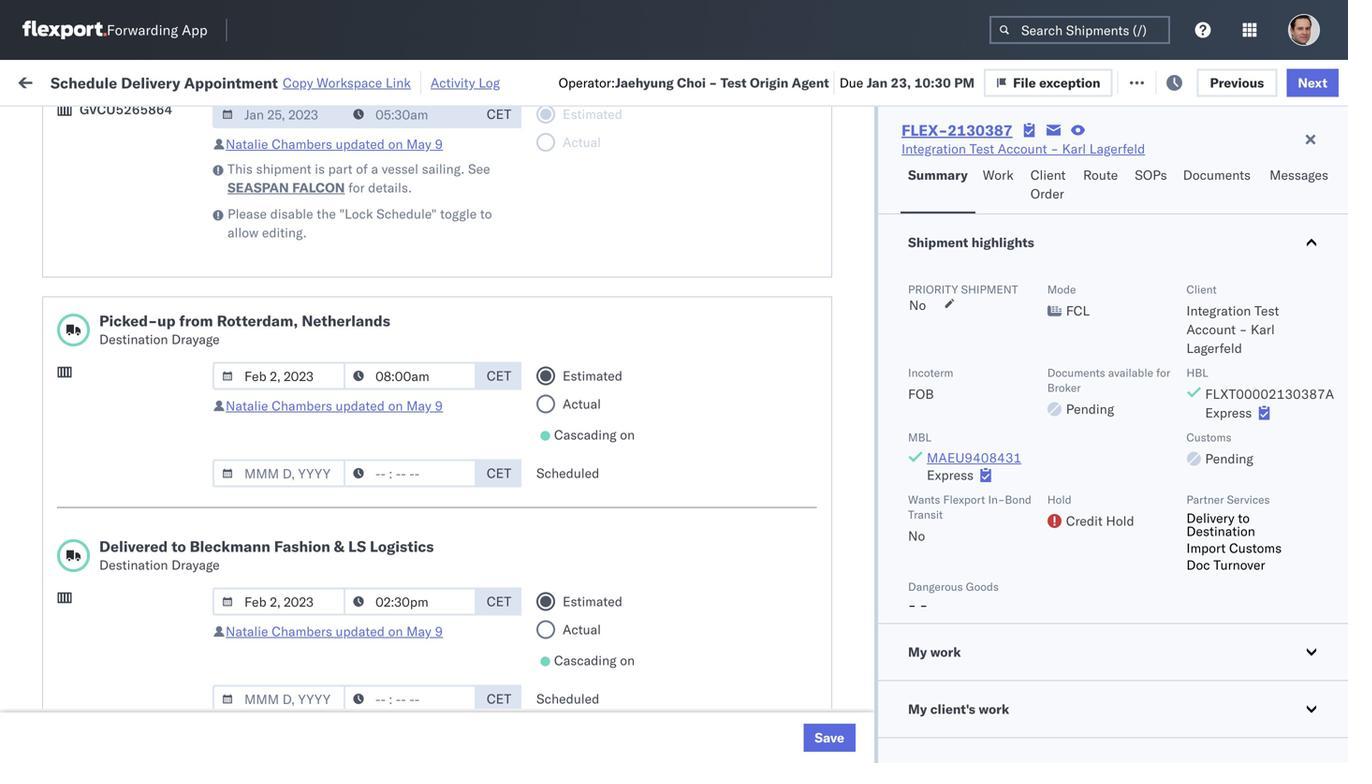 Task type: describe. For each thing, give the bounding box(es) containing it.
services
[[1228, 493, 1271, 507]]

delivery up ready
[[121, 73, 180, 92]]

0 horizontal spatial my work
[[19, 68, 102, 94]]

mbl/mawb n button
[[1266, 149, 1349, 168]]

1 5, from the top
[[419, 144, 432, 160]]

confirm pickup from los angeles, ca link
[[43, 380, 266, 417]]

file up integration test account - karl lagerfeld 'link'
[[1014, 74, 1037, 91]]

save button
[[804, 724, 856, 752]]

1:59 for 4th schedule pickup from los angeles, ca "button" from the top of the page
[[302, 473, 330, 490]]

confirm delivery button
[[43, 430, 142, 451]]

doc
[[1187, 557, 1211, 573]]

destination inside partner services delivery to destination import customs doc turnover dangerous goods - -
[[1187, 523, 1256, 539]]

netherlands inside picked-up from rotterdam, netherlands destination drayage
[[302, 311, 390, 330]]

messages button
[[1263, 158, 1339, 214]]

1 schedule pickup from los angeles, ca button from the top
[[43, 133, 266, 172]]

schedule delivery appointment for 7:30 pm cst, jan 30, 2023
[[43, 637, 230, 654]]

choi
[[677, 74, 706, 91]]

1 9 from the top
[[435, 136, 443, 152]]

drayage inside picked-up from rotterdam, netherlands destination drayage
[[172, 331, 220, 347]]

blocked,
[[229, 116, 276, 130]]

4 flex-1846748 from the top
[[1034, 267, 1131, 284]]

delivery for the schedule delivery appointment 'button' corresponding to 7:30 pm cst, jan 30, 2023
[[102, 637, 150, 654]]

priority
[[909, 282, 959, 296]]

for inside this shipment is part of a vessel sailing. see seaspan falcon for details.
[[348, 179, 365, 196]]

cet for & natalie chambers updated on may 9 button
[[487, 593, 512, 610]]

maeu9408431
[[927, 450, 1022, 466]]

1 upload customs clearance documents link from the top
[[43, 256, 266, 294]]

1:59 for fifth schedule pickup from los angeles, ca "button" from the bottom of the page
[[302, 144, 330, 160]]

1 updated from the top
[[336, 136, 385, 152]]

maeu94084
[[1276, 721, 1349, 737]]

los for 5th schedule pickup from los angeles, ca "button" from the top
[[177, 546, 198, 562]]

cdt, for fifth schedule pickup from los angeles, ca "button" from the bottom of the page
[[358, 144, 389, 160]]

flex id button
[[995, 149, 1126, 168]]

25,
[[415, 556, 435, 572]]

7 resize handle column header from the left
[[1122, 145, 1145, 763]]

logistics
[[370, 537, 434, 556]]

3 flex-1846748 from the top
[[1034, 226, 1131, 243]]

flex id
[[1004, 153, 1039, 167]]

13,
[[415, 473, 435, 490]]

1 natalie from the top
[[226, 136, 268, 152]]

next button
[[1287, 69, 1339, 97]]

progress
[[292, 116, 339, 130]]

picked-up from rotterdam, netherlands destination drayage
[[99, 311, 390, 347]]

n
[[1344, 153, 1349, 167]]

angeles, for 4th schedule pickup from los angeles, ca "button" from the top of the page
[[201, 463, 252, 480]]

uetu5238478 for schedule delivery appointment
[[1254, 349, 1345, 366]]

: for snoozed
[[431, 116, 434, 130]]

container numbers button
[[1145, 141, 1248, 175]]

confirm pickup from los angeles, ca
[[43, 381, 245, 416]]

1:59 for the schedule delivery appointment 'button' corresponding to 1:59 am cdt, nov 5, 2022
[[302, 185, 330, 201]]

express for mbl
[[927, 467, 974, 483]]

los for confirm pickup from los angeles, ca "button"
[[169, 381, 190, 397]]

28,
[[422, 597, 442, 613]]

agent
[[792, 74, 830, 91]]

4 lhuu7894563, from the top
[[1154, 432, 1251, 448]]

4 resize handle column header from the left
[[663, 145, 686, 763]]

allow
[[228, 224, 259, 241]]

operator: jaehyung choi - test origin agent
[[559, 74, 830, 91]]

ceau7522281, for 4th schedule pickup from los angeles, ca "button" from the bottom
[[1154, 226, 1250, 242]]

risk
[[407, 73, 429, 89]]

integration test account - karl lagerfeld link
[[902, 140, 1146, 158]]

shipment highlights button
[[879, 214, 1349, 271]]

9 resize handle column header from the left
[[1315, 145, 1338, 763]]

nov for fifth schedule pickup from los angeles, ca "button" from the bottom of the page
[[392, 144, 416, 160]]

lhuu7894563, for schedule delivery appointment
[[1154, 349, 1251, 366]]

schedule delivery appointment button for 7:30 pm cst, jan 30, 2023
[[43, 636, 230, 657]]

ocean fcl for confirm pickup from los angeles, ca link
[[573, 391, 639, 407]]

3 1846748 from the top
[[1074, 226, 1131, 243]]

cst, for confirm pickup from los angeles, ca link
[[357, 391, 387, 407]]

8 resize handle column header from the left
[[1244, 145, 1266, 763]]

delivery for confirm delivery button
[[94, 431, 142, 448]]

ceau7522281, for fifth schedule pickup from los angeles, ca "button" from the bottom of the page
[[1154, 143, 1250, 160]]

deadline
[[302, 153, 347, 167]]

my work button
[[879, 624, 1349, 680]]

test123456 for 4th schedule pickup from los angeles, ca "button" from the bottom
[[1276, 226, 1349, 243]]

mbl/mawb
[[1276, 153, 1341, 167]]

7:30 pm cst, jan 30, 2023 for schedule delivery appointment
[[302, 638, 470, 655]]

no inside wants flexport in-bond transit no
[[909, 528, 926, 544]]

flexport. image
[[22, 21, 107, 39]]

destination inside picked-up from rotterdam, netherlands destination drayage
[[99, 331, 168, 347]]

1 may from the top
[[407, 136, 432, 152]]

0 horizontal spatial import
[[158, 73, 200, 89]]

schedule delivery appointment button for 1:59 am cdt, nov 5, 2022
[[43, 183, 230, 204]]

14, for schedule delivery appointment
[[419, 350, 439, 366]]

mbl/mawb n
[[1276, 153, 1349, 167]]

2 flex-1846748 from the top
[[1034, 185, 1131, 201]]

vessel
[[382, 161, 419, 177]]

4 schedule pickup from los angeles, ca button from the top
[[43, 462, 266, 502]]

2130384
[[1074, 680, 1131, 696]]

shipment highlights
[[909, 234, 1035, 251]]

import work
[[158, 73, 236, 89]]

2 upload customs clearance documents link from the top
[[43, 586, 266, 623]]

credit hold
[[1067, 513, 1135, 529]]

lhuu7894563, uetu5238478 for schedule pickup from los angeles, ca
[[1154, 308, 1345, 325]]

delivered
[[99, 537, 168, 556]]

my work inside button
[[909, 644, 962, 660]]

6 resize handle column header from the left
[[972, 145, 995, 763]]

wants
[[909, 493, 941, 507]]

available
[[1109, 366, 1154, 380]]

chambers for fashion
[[272, 623, 332, 640]]

1 mmm d, yyyy text field from the top
[[213, 588, 346, 616]]

from for confirm pickup from rotterdam, netherlands button
[[138, 710, 166, 727]]

cst, for "schedule pickup from los angeles, ca" link for 5th schedule pickup from los angeles, ca "button" from the top
[[358, 556, 388, 572]]

2 -- : -- -- text field from the top
[[344, 588, 477, 616]]

2 schedule pickup from los angeles, ca button from the top
[[43, 215, 266, 254]]

1 -- : -- -- text field from the top
[[344, 100, 477, 128]]

flex-2130387 link
[[902, 121, 1013, 140]]

3 cet from the top
[[487, 465, 512, 481]]

6 ocean fcl from the top
[[573, 597, 639, 613]]

numbers
[[1154, 161, 1200, 175]]

work inside "button"
[[983, 167, 1014, 183]]

am for the schedule delivery appointment 'button' corresponding to 1:59 am cdt, nov 5, 2022
[[333, 185, 355, 201]]

sops button
[[1128, 158, 1176, 214]]

lhuu7894563, uetu5238478 for confirm pickup from los angeles, ca
[[1154, 391, 1345, 407]]

1 resize handle column header from the left
[[268, 145, 290, 763]]

2023 for 4th schedule pickup from los angeles, ca "button" from the top of the page
[[438, 473, 471, 490]]

appointment up "status : ready for work, blocked, in progress"
[[184, 73, 278, 92]]

bond
[[1005, 493, 1032, 507]]

snooze
[[508, 153, 545, 167]]

customs down delivered
[[89, 587, 142, 603]]

0 horizontal spatial work
[[203, 73, 236, 89]]

schedule pickup from los angeles, ca for 3rd schedule pickup from los angeles, ca "button" from the top
[[43, 298, 252, 333]]

delivery inside partner services delivery to destination import customs doc turnover dangerous goods - -
[[1187, 510, 1235, 526]]

cet for natalie chambers updated on may 9 button associated with netherlands
[[487, 368, 512, 384]]

credit
[[1067, 513, 1103, 529]]

incoterm
[[909, 366, 954, 380]]

&
[[334, 537, 345, 556]]

clearance for second upload customs clearance documents link from the bottom
[[145, 257, 205, 273]]

in
[[279, 116, 289, 130]]

route button
[[1076, 158, 1128, 214]]

ocean fcl for schedule pickup from rotterdam, netherlands link associated with flex-2130384
[[573, 680, 639, 696]]

ocean fcl for second upload customs clearance documents link from the bottom
[[573, 267, 639, 284]]

drayage inside delivered to bleckmann fashion & ls logistics destination drayage
[[172, 557, 220, 573]]

filtered
[[19, 115, 64, 131]]

estimated for delivered to bleckmann fashion & ls logistics
[[563, 593, 623, 610]]

3 mmm d, yyyy text field from the top
[[213, 459, 346, 488]]

priority shipment
[[909, 282, 1019, 296]]

clearance for first upload customs clearance documents link from the bottom of the page
[[145, 587, 205, 603]]

rotterdam, for flex-2130387's schedule pickup from rotterdam, netherlands button
[[177, 504, 243, 521]]

fcl for fifth schedule pickup from los angeles, ca "button" from the bottom of the page
[[615, 144, 639, 160]]

transit
[[909, 508, 943, 522]]

3 resize handle column header from the left
[[541, 145, 564, 763]]

5 schedule pickup from los angeles, ca button from the top
[[43, 545, 266, 584]]

app
[[182, 21, 208, 39]]

partner services delivery to destination import customs doc turnover dangerous goods - -
[[909, 493, 1282, 613]]

1889466 for confirm pickup from los angeles, ca
[[1074, 391, 1131, 407]]

hbl
[[1187, 366, 1209, 380]]

los for 4th schedule pickup from los angeles, ca "button" from the top of the page
[[177, 463, 198, 480]]

editing.
[[262, 224, 307, 241]]

1 mmm d, yyyy text field from the top
[[213, 100, 346, 128]]

180
[[451, 73, 475, 89]]

7:30 pm cst, jan 30, 2023 for schedule pickup from rotterdam, netherlands
[[302, 680, 470, 696]]

falcon
[[292, 179, 345, 196]]

2 mmm d, yyyy text field from the top
[[213, 362, 346, 390]]

deadline button
[[292, 149, 480, 168]]

pm for schedule delivery appointment
[[333, 638, 354, 655]]

work inside my client's work button
[[979, 701, 1010, 717]]

bosch ocean test for 3rd schedule pickup from los angeles, ca "button" from the top
[[817, 309, 924, 325]]

schedule pickup from rotterdam, netherlands for flex-2130387
[[43, 504, 243, 539]]

1 vertical spatial flex-2130387
[[1034, 515, 1131, 531]]

2 mmm d, yyyy text field from the top
[[213, 685, 346, 713]]

origin
[[750, 74, 789, 91]]

actual for picked-up from rotterdam, netherlands
[[563, 396, 601, 412]]

ca for confirm pickup from los angeles, ca "button"
[[43, 399, 61, 416]]

updated for &
[[336, 623, 385, 640]]

1:59 for 3rd schedule pickup from los angeles, ca "button" from the top
[[302, 309, 330, 325]]

684
[[364, 73, 389, 89]]

30, for schedule delivery appointment
[[414, 638, 434, 655]]

customs up partner
[[1187, 430, 1232, 444]]

zimu304834 for schedule pickup from rotterdam, netherlands
[[1276, 680, 1349, 696]]

estimated for picked-up from rotterdam, netherlands
[[563, 368, 623, 384]]

2023 for 5th schedule pickup from los angeles, ca "button" from the top
[[438, 556, 471, 572]]

1:00 am cst, nov 9, 2022
[[302, 267, 466, 284]]

copy
[[283, 74, 313, 91]]

0 horizontal spatial flexport
[[695, 473, 744, 490]]

netherlands for flex-2130384 schedule pickup from rotterdam, netherlands button
[[43, 688, 116, 704]]

is
[[315, 161, 325, 177]]

1:59 for 4th schedule pickup from los angeles, ca "button" from the bottom
[[302, 226, 330, 243]]

schedule delivery appointment for 1:59 am cdt, nov 5, 2022
[[43, 184, 230, 200]]

please disable the "lock schedule" toggle to allow editing.
[[228, 206, 492, 241]]

0 horizontal spatial hold
[[1048, 493, 1072, 507]]

1:59 am cst, jan 25, 2023
[[302, 556, 471, 572]]

work button
[[976, 158, 1023, 214]]

9,
[[418, 267, 431, 284]]

0 vertical spatial 2130387
[[948, 121, 1013, 140]]

pickup for flex-2130387's schedule pickup from rotterdam, netherlands button
[[102, 504, 142, 521]]

activity log
[[431, 74, 500, 91]]

vandelay
[[817, 556, 871, 572]]

2 5, from the top
[[419, 185, 432, 201]]

schedule delivery appointment copy workspace link
[[51, 73, 411, 92]]

0 vertical spatial no
[[439, 116, 454, 130]]

delivery for the schedule delivery appointment 'button' corresponding to 1:59 am cdt, nov 5, 2022
[[102, 184, 150, 200]]

please
[[228, 206, 267, 222]]

jan for flex-2130384 schedule pickup from rotterdam, netherlands button
[[390, 680, 411, 696]]

flexport demo consignee
[[695, 473, 848, 490]]

1 -- : -- -- text field from the top
[[344, 459, 477, 488]]

schedule pickup from los angeles, ca link for fifth schedule pickup from los angeles, ca "button" from the bottom of the page
[[43, 133, 266, 170]]

2 hlxu6269489, from the top
[[1254, 185, 1349, 201]]

2023 for flex-2130384 schedule pickup from rotterdam, netherlands button
[[437, 680, 470, 696]]

ca for 4th schedule pickup from los angeles, ca "button" from the bottom
[[43, 235, 61, 251]]

flex-2130384
[[1034, 680, 1131, 696]]

2 vertical spatial gvcu5265864
[[1154, 720, 1246, 737]]

natalie chambers updated on may 9 button for netherlands
[[226, 398, 443, 414]]

0 vertical spatial gvcu5265864
[[80, 101, 173, 118]]

documents inside upload customs clearance documents button
[[43, 276, 111, 292]]

1 vertical spatial gvcu5265864
[[1154, 514, 1246, 531]]

ca for 5th schedule pickup from los angeles, ca "button" from the top
[[43, 564, 61, 581]]

cascading on for delivered to bleckmann fashion & ls logistics
[[554, 652, 635, 669]]

4 1846748 from the top
[[1074, 267, 1131, 284]]

rotterdam, for flex-2130384 schedule pickup from rotterdam, netherlands button
[[177, 669, 243, 686]]

1 horizontal spatial 10:30
[[915, 74, 951, 91]]

0 vertical spatial flex-2130387
[[902, 121, 1013, 140]]

demo
[[747, 473, 782, 490]]

broker
[[1048, 381, 1081, 395]]

am for upload customs clearance documents button
[[333, 267, 355, 284]]

rotterdam, for confirm pickup from rotterdam, netherlands button
[[169, 710, 236, 727]]

684 at risk
[[364, 73, 429, 89]]

ocean fcl for 7:30 pm cst, jan 30, 2023's schedule delivery appointment link
[[573, 638, 639, 655]]

am for 3rd schedule pickup from los angeles, ca "button" from the top
[[333, 309, 355, 325]]

consignee inside button
[[817, 153, 871, 167]]

confirm for confirm pickup from los angeles, ca
[[43, 381, 91, 397]]

karl inside client integration test account - karl lagerfeld incoterm fob
[[1251, 321, 1275, 338]]

2 vertical spatial 2130387
[[1074, 721, 1131, 737]]

due
[[840, 74, 864, 91]]

4 uetu5238478 from the top
[[1254, 432, 1345, 448]]

fcl for flex-2130384 schedule pickup from rotterdam, netherlands button
[[615, 680, 639, 696]]

wants flexport in-bond transit no
[[909, 493, 1032, 544]]

bookings test consignee
[[817, 473, 966, 490]]

3 schedule pickup from los angeles, ca button from the top
[[43, 297, 266, 337]]

snoozed
[[387, 116, 431, 130]]

3 5, from the top
[[419, 226, 432, 243]]

abcdefg78 for 1:59 am cst, dec 14, 2022
[[1276, 309, 1349, 325]]

save
[[815, 730, 845, 746]]

1 vertical spatial hold
[[1107, 513, 1135, 529]]

bookings
[[817, 473, 872, 490]]

my for my client's work button
[[909, 701, 928, 717]]

link
[[386, 74, 411, 91]]

cst, for "schedule pickup from los angeles, ca" link related to 4th schedule pickup from los angeles, ca "button" from the top of the page
[[358, 473, 388, 490]]

2 upload customs clearance documents from the top
[[43, 587, 205, 622]]

0 vertical spatial my
[[19, 68, 49, 94]]



Task type: vqa. For each thing, say whether or not it's contained in the screenshot.
are
no



Task type: locate. For each thing, give the bounding box(es) containing it.
for inside documents available for broker
[[1157, 366, 1171, 380]]

schedule pickup from rotterdam, netherlands button for flex-2130384
[[43, 668, 266, 708]]

1 horizontal spatial hold
[[1107, 513, 1135, 529]]

pending for customs
[[1206, 451, 1254, 467]]

1:59
[[302, 144, 330, 160], [302, 185, 330, 201], [302, 226, 330, 243], [302, 309, 330, 325], [302, 350, 330, 366], [302, 473, 330, 490], [302, 556, 330, 572]]

1 vertical spatial 30,
[[414, 680, 434, 696]]

rotterdam, inside picked-up from rotterdam, netherlands destination drayage
[[217, 311, 298, 330]]

1 upload customs clearance documents from the top
[[43, 257, 205, 292]]

1 horizontal spatial import
[[1187, 540, 1226, 556]]

clearance inside button
[[145, 257, 205, 273]]

1:59 up the is
[[302, 144, 330, 160]]

lagerfeld inside client integration test account - karl lagerfeld incoterm fob
[[1187, 340, 1243, 356]]

file down search shipments (/) text field
[[1030, 73, 1053, 89]]

1 horizontal spatial 23,
[[891, 74, 912, 91]]

integration test account - karl lagerfeld
[[902, 140, 1146, 157], [817, 515, 1061, 531], [817, 597, 1061, 613], [817, 638, 1061, 655], [817, 680, 1061, 696], [817, 721, 1061, 737]]

am up "6:00 pm cst, dec 23, 2022"
[[333, 350, 355, 366]]

drayage down up
[[172, 331, 220, 347]]

schedule pickup from los angeles, ca link for 4th schedule pickup from los angeles, ca "button" from the top of the page
[[43, 462, 266, 500]]

natalie left 6:00
[[226, 398, 268, 414]]

4 schedule pickup from los angeles, ca link from the top
[[43, 462, 266, 500]]

client inside button
[[1031, 167, 1066, 183]]

gvcu5265864 down nyku9743990
[[1154, 720, 1246, 737]]

cdt, for the schedule delivery appointment 'button' corresponding to 1:59 am cdt, nov 5, 2022
[[358, 185, 389, 201]]

0 vertical spatial 9
[[435, 136, 443, 152]]

2 horizontal spatial to
[[1239, 510, 1250, 526]]

for right available
[[1157, 366, 1171, 380]]

1 vertical spatial my
[[909, 644, 928, 660]]

ceau7522281,
[[1154, 143, 1250, 160], [1154, 185, 1250, 201], [1154, 226, 1250, 242]]

-- : -- -- text field for first mmm d, yyyy text field from the bottom
[[344, 685, 477, 713]]

ceau7522281, hlxu6269489, down documents button
[[1154, 226, 1349, 242]]

to inside partner services delivery to destination import customs doc turnover dangerous goods - -
[[1239, 510, 1250, 526]]

cdt, for 4th schedule pickup from los angeles, ca "button" from the bottom
[[358, 226, 389, 243]]

7 ocean fcl from the top
[[573, 638, 639, 655]]

5 ca from the top
[[43, 482, 61, 498]]

4 1:59 from the top
[[302, 309, 330, 325]]

forwarding
[[107, 21, 178, 39]]

due jan 23, 10:30 pm
[[840, 74, 975, 91]]

am down 1:00 am cst, nov 9, 2022
[[333, 309, 355, 325]]

2 vertical spatial 5,
[[419, 226, 432, 243]]

2 schedule pickup from los angeles, ca from the top
[[43, 216, 252, 251]]

0 vertical spatial -- : -- -- text field
[[344, 100, 477, 128]]

1 horizontal spatial :
[[431, 116, 434, 130]]

0 vertical spatial client
[[1031, 167, 1066, 183]]

0 horizontal spatial for
[[178, 116, 194, 130]]

lagerfeld inside 'link'
[[1090, 140, 1146, 157]]

1 vertical spatial to
[[1239, 510, 1250, 526]]

0 vertical spatial schedule delivery appointment link
[[43, 183, 230, 202]]

rotterdam, inside confirm pickup from rotterdam, netherlands
[[169, 710, 236, 727]]

1 horizontal spatial flexport
[[944, 493, 986, 507]]

dec
[[391, 309, 415, 325], [391, 350, 415, 366], [390, 391, 414, 407]]

2 vertical spatial schedule delivery appointment
[[43, 637, 230, 654]]

2 schedule pickup from rotterdam, netherlands button from the top
[[43, 668, 266, 708]]

2 scheduled from the top
[[537, 691, 600, 707]]

1 cdt, from the top
[[358, 144, 389, 160]]

30,
[[414, 638, 434, 655], [414, 680, 434, 696]]

from inside "confirm pickup from los angeles, ca"
[[138, 381, 166, 397]]

lhuu7894563, up partner
[[1154, 432, 1251, 448]]

1 ca from the top
[[43, 152, 61, 169]]

los down up
[[169, 381, 190, 397]]

the
[[317, 206, 336, 222]]

1:59 am cst, dec 14, 2022 down 1:00 am cst, nov 9, 2022
[[302, 309, 475, 325]]

1 1:59 from the top
[[302, 144, 330, 160]]

-- : -- -- text field up logistics
[[344, 459, 477, 488]]

consignee for bookings test consignee
[[903, 473, 966, 490]]

los for 3rd schedule pickup from los angeles, ca "button" from the top
[[177, 298, 198, 315]]

appointment up 'confirm pickup from rotterdam, netherlands' link
[[153, 637, 230, 654]]

1 cascading on from the top
[[554, 427, 635, 443]]

route
[[1084, 167, 1119, 183]]

may down snoozed : no
[[407, 136, 432, 152]]

1 schedule pickup from rotterdam, netherlands from the top
[[43, 504, 243, 539]]

1:59 am cdt, nov 5, 2022 down schedule" on the top left
[[302, 226, 467, 243]]

upload for first upload customs clearance documents link from the bottom of the page
[[43, 587, 86, 603]]

0 vertical spatial to
[[480, 206, 492, 222]]

from
[[146, 133, 173, 150], [146, 216, 173, 232], [146, 298, 173, 315], [179, 311, 213, 330], [138, 381, 166, 397], [146, 463, 173, 480], [146, 504, 173, 521], [146, 546, 173, 562], [146, 669, 173, 686], [138, 710, 166, 727]]

a
[[371, 161, 378, 177]]

9 for picked-up from rotterdam, netherlands
[[435, 398, 443, 414]]

1 vertical spatial client
[[1187, 282, 1217, 296]]

client's
[[931, 701, 976, 717]]

delivery for 1:59 am cst, dec 14, 2022's the schedule delivery appointment 'button'
[[102, 349, 150, 365]]

Search Shipments (/) text field
[[990, 16, 1171, 44]]

angeles, for 4th schedule pickup from los angeles, ca "button" from the bottom
[[201, 216, 252, 232]]

by:
[[68, 115, 86, 131]]

updated up of on the left of the page
[[336, 136, 385, 152]]

2 1:59 am cdt, nov 5, 2022 from the top
[[302, 185, 467, 201]]

hold up credit
[[1048, 493, 1072, 507]]

client order
[[1031, 167, 1066, 202]]

hlxu6269489, for 4th schedule pickup from los angeles, ca "button" from the bottom
[[1254, 226, 1349, 242]]

1:59 for 5th schedule pickup from los angeles, ca "button" from the top
[[302, 556, 330, 572]]

pm
[[955, 74, 975, 91], [333, 391, 354, 407], [341, 597, 362, 613], [333, 638, 354, 655], [333, 680, 354, 696]]

test123456 up messages
[[1276, 144, 1349, 160]]

schedule"
[[377, 206, 437, 222]]

no right snoozed
[[439, 116, 454, 130]]

14, down 9,
[[419, 309, 439, 325]]

cst, for 7:30 pm cst, jan 30, 2023's schedule delivery appointment link
[[357, 638, 387, 655]]

1 vertical spatial schedule delivery appointment link
[[43, 348, 230, 367]]

flex-1846748
[[1034, 144, 1131, 160], [1034, 185, 1131, 201], [1034, 226, 1131, 243], [1034, 267, 1131, 284]]

5, up schedule" on the top left
[[419, 185, 432, 201]]

delivery down "confirm pickup from los angeles, ca"
[[94, 431, 142, 448]]

pickup for 5th schedule pickup from los angeles, ca "button" from the top
[[102, 546, 142, 562]]

import up ready
[[158, 73, 200, 89]]

abcdefg78 for 6:00 pm cst, dec 23, 2022
[[1276, 391, 1349, 407]]

pickup for confirm pickup from rotterdam, netherlands button
[[94, 710, 135, 727]]

1:59 down 1:00
[[302, 309, 330, 325]]

10:30 down the fashion
[[302, 597, 338, 613]]

1 horizontal spatial for
[[348, 179, 365, 196]]

pickup for 4th schedule pickup from los angeles, ca "button" from the bottom
[[102, 216, 142, 232]]

container numbers
[[1154, 146, 1204, 175]]

am up '"lock'
[[333, 185, 355, 201]]

0 vertical spatial 7:30 pm cst, jan 30, 2023
[[302, 638, 470, 655]]

updated down '10:30 pm cst, jan 28, 2023'
[[336, 623, 385, 640]]

1 vertical spatial drayage
[[172, 557, 220, 573]]

1 abcdefg78 from the top
[[1276, 309, 1349, 325]]

from inside picked-up from rotterdam, netherlands destination drayage
[[179, 311, 213, 330]]

3 am from the top
[[333, 226, 355, 243]]

los left allow
[[177, 216, 198, 232]]

2 natalie chambers updated on may 9 button from the top
[[226, 398, 443, 414]]

may up 13,
[[407, 398, 432, 414]]

1889466 down available
[[1074, 391, 1131, 407]]

zimu304834
[[1276, 638, 1349, 655], [1276, 680, 1349, 696]]

customs inside partner services delivery to destination import customs doc turnover dangerous goods - -
[[1230, 540, 1282, 556]]

angeles, inside "confirm pickup from los angeles, ca"
[[193, 381, 245, 397]]

gvcu5265864 up workitem button
[[80, 101, 173, 118]]

delivery up confirm pickup from rotterdam, netherlands
[[102, 637, 150, 654]]

documents up 'broker'
[[1048, 366, 1106, 380]]

documents inside documents button
[[1184, 167, 1251, 183]]

0 vertical spatial flexport
[[695, 473, 744, 490]]

2 30, from the top
[[414, 680, 434, 696]]

2 lhuu7894563, from the top
[[1154, 349, 1251, 366]]

actual for delivered to bleckmann fashion & ls logistics
[[563, 621, 601, 638]]

1 vertical spatial natalie chambers updated on may 9
[[226, 398, 443, 414]]

5 schedule pickup from los angeles, ca from the top
[[43, 546, 252, 581]]

1 vertical spatial 14,
[[419, 350, 439, 366]]

- inside 'link'
[[1051, 140, 1059, 157]]

appointment for 1:59 am cst, dec 14, 2022
[[153, 349, 230, 365]]

1 30, from the top
[[414, 638, 434, 655]]

hlxu6269489, for fifth schedule pickup from los angeles, ca "button" from the bottom of the page
[[1254, 143, 1349, 160]]

6:00
[[302, 391, 330, 407]]

schedule pickup from los angeles, ca link for 4th schedule pickup from los angeles, ca "button" from the bottom
[[43, 215, 266, 252]]

1 vertical spatial schedule delivery appointment button
[[43, 348, 230, 369]]

los for fifth schedule pickup from los angeles, ca "button" from the bottom of the page
[[177, 133, 198, 150]]

delivery
[[121, 73, 180, 92], [102, 184, 150, 200], [102, 349, 150, 365], [94, 431, 142, 448], [1187, 510, 1235, 526], [102, 637, 150, 654]]

confirm delivery link
[[43, 430, 142, 449]]

3 flex-1889466 from the top
[[1034, 391, 1131, 407]]

bosch ocean test
[[817, 144, 924, 160], [817, 185, 924, 201], [817, 226, 924, 243], [695, 267, 802, 284], [817, 267, 924, 284], [817, 309, 924, 325], [817, 350, 924, 366], [817, 391, 924, 407], [817, 432, 924, 449]]

mbl
[[909, 430, 932, 444]]

client inside client integration test account - karl lagerfeld incoterm fob
[[1187, 282, 1217, 296]]

confirm pickup from rotterdam, netherlands link
[[43, 709, 266, 747]]

log
[[479, 74, 500, 91]]

my up "filtered"
[[19, 68, 49, 94]]

my for my work button at the bottom of the page
[[909, 644, 928, 660]]

1 vertical spatial cdt,
[[358, 185, 389, 201]]

client for integration
[[1187, 282, 1217, 296]]

0 horizontal spatial pending
[[1067, 401, 1115, 417]]

schedule delivery appointment link down workitem button
[[43, 183, 230, 202]]

1 horizontal spatial pending
[[1206, 451, 1254, 467]]

upload inside button
[[43, 257, 86, 273]]

1 horizontal spatial shipment
[[962, 282, 1019, 296]]

nov for upload customs clearance documents button
[[391, 267, 415, 284]]

0 vertical spatial import
[[158, 73, 200, 89]]

1 1:59 am cdt, nov 5, 2022 from the top
[[302, 144, 467, 160]]

flex-1889466 for confirm pickup from los angeles, ca
[[1034, 391, 1131, 407]]

netherlands for flex-2130387's schedule pickup from rotterdam, netherlands button
[[43, 523, 116, 539]]

this shipment is part of a vessel sailing. see seaspan falcon for details.
[[228, 161, 490, 196]]

3 test123456 from the top
[[1276, 226, 1349, 243]]

from for 5th schedule pickup from los angeles, ca "button" from the top
[[146, 546, 173, 562]]

1 vertical spatial mmm d, yyyy text field
[[213, 685, 346, 713]]

3 1:59 am cdt, nov 5, 2022 from the top
[[302, 226, 467, 243]]

scheduled for picked-up from rotterdam, netherlands
[[537, 465, 600, 481]]

2 horizontal spatial for
[[1157, 366, 1171, 380]]

1 vertical spatial import
[[1187, 540, 1226, 556]]

(0)
[[324, 73, 348, 89]]

2 9 from the top
[[435, 398, 443, 414]]

0 vertical spatial schedule delivery appointment
[[43, 184, 230, 200]]

4 lhuu7894563, uetu5238478 from the top
[[1154, 432, 1345, 448]]

actual
[[563, 396, 601, 412], [563, 621, 601, 638]]

1 horizontal spatial client
[[1187, 282, 1217, 296]]

0 vertical spatial schedule pickup from rotterdam, netherlands button
[[43, 503, 266, 543]]

1 drayage from the top
[[172, 331, 220, 347]]

shipment
[[256, 161, 312, 177], [962, 282, 1019, 296]]

1 vertical spatial may
[[407, 398, 432, 414]]

natalie down delivered to bleckmann fashion & ls logistics destination drayage
[[226, 623, 268, 640]]

shipment down highlights
[[962, 282, 1019, 296]]

3 confirm from the top
[[43, 710, 91, 727]]

of
[[356, 161, 368, 177]]

cst, for schedule delivery appointment link associated with 1:59 am cst, dec 14, 2022
[[358, 350, 388, 366]]

pickup inside confirm pickup from rotterdam, netherlands
[[94, 710, 135, 727]]

1 natalie chambers updated on may 9 from the top
[[226, 136, 443, 152]]

1 vertical spatial updated
[[336, 398, 385, 414]]

pm for schedule pickup from rotterdam, netherlands
[[333, 680, 354, 696]]

0 vertical spatial abcdefg78
[[1276, 309, 1349, 325]]

partner
[[1187, 493, 1225, 507]]

1 vertical spatial test123456
[[1276, 185, 1349, 201]]

- inside client integration test account - karl lagerfeld incoterm fob
[[1240, 321, 1248, 338]]

work right client's
[[979, 701, 1010, 717]]

5 cet from the top
[[487, 691, 512, 707]]

lhuu7894563, uetu5238478 up flxt00002130387a at the right bottom of page
[[1154, 349, 1345, 366]]

confirm for confirm pickup from rotterdam, netherlands
[[43, 710, 91, 727]]

3 1889466 from the top
[[1074, 391, 1131, 407]]

schedule delivery appointment button
[[43, 183, 230, 204], [43, 348, 230, 369], [43, 636, 230, 657]]

upload customs clearance documents link up up
[[43, 256, 266, 294]]

confirm inside confirm pickup from rotterdam, netherlands
[[43, 710, 91, 727]]

confirm inside "confirm pickup from los angeles, ca"
[[43, 381, 91, 397]]

1 vertical spatial mmm d, yyyy text field
[[213, 362, 346, 390]]

2 vertical spatial 9
[[435, 623, 443, 640]]

sailing.
[[422, 161, 465, 177]]

integration inside integration test account - karl lagerfeld 'link'
[[902, 140, 967, 157]]

natalie chambers updated on may 9 for &
[[226, 623, 443, 640]]

3 updated from the top
[[336, 623, 385, 640]]

angeles, for fifth schedule pickup from los angeles, ca "button" from the bottom of the page
[[201, 133, 252, 150]]

jan
[[867, 74, 888, 91], [391, 473, 412, 490], [391, 556, 412, 572], [398, 597, 419, 613], [390, 638, 411, 655], [390, 680, 411, 696]]

schedule delivery appointment link down picked-
[[43, 348, 230, 367]]

delivery inside button
[[94, 431, 142, 448]]

2 ceau7522281, from the top
[[1154, 185, 1250, 201]]

2 abcdefg78 from the top
[[1276, 391, 1349, 407]]

schedule pickup from los angeles, ca for 4th schedule pickup from los angeles, ca "button" from the bottom
[[43, 216, 252, 251]]

1 flex-1846748 from the top
[[1034, 144, 1131, 160]]

1 vertical spatial cascading on
[[554, 652, 635, 669]]

3 schedule pickup from los angeles, ca link from the top
[[43, 297, 266, 335]]

work up client's
[[931, 644, 962, 660]]

2 ceau7522281, hlxu6269489, from the top
[[1154, 185, 1349, 201]]

0 vertical spatial mmm d, yyyy text field
[[213, 100, 346, 128]]

my client's work
[[909, 701, 1010, 717]]

flex-1846748 up route
[[1034, 144, 1131, 160]]

pickup for fifth schedule pickup from los angeles, ca "button" from the bottom of the page
[[102, 133, 142, 150]]

3 ocean fcl from the top
[[573, 391, 639, 407]]

1 vertical spatial -- : -- -- text field
[[344, 588, 477, 616]]

consignee right demo
[[786, 473, 848, 490]]

schedule pickup from los angeles, ca for 5th schedule pickup from los angeles, ca "button" from the top
[[43, 546, 252, 581]]

1 cascading from the top
[[554, 427, 617, 443]]

for down of on the left of the page
[[348, 179, 365, 196]]

client up hbl
[[1187, 282, 1217, 296]]

activity
[[431, 74, 475, 91]]

scheduled for delivered to bleckmann fashion & ls logistics
[[537, 691, 600, 707]]

9
[[435, 136, 443, 152], [435, 398, 443, 414], [435, 623, 443, 640]]

forwarding app
[[107, 21, 208, 39]]

0 vertical spatial work
[[54, 68, 102, 94]]

ca for 4th schedule pickup from los angeles, ca "button" from the top of the page
[[43, 482, 61, 498]]

0 vertical spatial -- : -- -- text field
[[344, 459, 477, 488]]

1889466 for schedule delivery appointment
[[1074, 350, 1131, 366]]

integration inside client integration test account - karl lagerfeld incoterm fob
[[1187, 303, 1252, 319]]

3 chambers from the top
[[272, 623, 332, 640]]

1 vertical spatial natalie chambers updated on may 9 button
[[226, 398, 443, 414]]

0 vertical spatial clearance
[[145, 257, 205, 273]]

2 1:59 from the top
[[302, 185, 330, 201]]

zimu304834 for schedule delivery appointment
[[1276, 638, 1349, 655]]

0 vertical spatial upload customs clearance documents
[[43, 257, 205, 292]]

3 natalie from the top
[[226, 623, 268, 640]]

shipment up seaspan falcon link
[[256, 161, 312, 177]]

my
[[19, 68, 49, 94], [909, 644, 928, 660], [909, 701, 928, 717]]

karl inside 'link'
[[1063, 140, 1087, 157]]

schedule delivery appointment button for 1:59 am cst, dec 14, 2022
[[43, 348, 230, 369]]

test inside client integration test account - karl lagerfeld incoterm fob
[[1255, 303, 1280, 319]]

7:30 pm cst, jan 30, 2023
[[302, 638, 470, 655], [302, 680, 470, 696]]

shipment inside this shipment is part of a vessel sailing. see seaspan falcon for details.
[[256, 161, 312, 177]]

pending down 'broker'
[[1067, 401, 1115, 417]]

0 horizontal spatial work
[[54, 68, 102, 94]]

0 horizontal spatial to
[[172, 537, 186, 556]]

resize handle column header
[[268, 145, 290, 763], [476, 145, 498, 763], [541, 145, 564, 763], [663, 145, 686, 763], [785, 145, 807, 763], [972, 145, 995, 763], [1122, 145, 1145, 763], [1244, 145, 1266, 763], [1315, 145, 1338, 763]]

1 schedule delivery appointment link from the top
[[43, 183, 230, 202]]

from for 4th schedule pickup from los angeles, ca "button" from the top of the page
[[146, 463, 173, 480]]

import inside partner services delivery to destination import customs doc turnover dangerous goods - -
[[1187, 540, 1226, 556]]

upload customs clearance documents up picked-
[[43, 257, 205, 292]]

0 vertical spatial chambers
[[272, 136, 332, 152]]

am up &
[[333, 473, 355, 490]]

flex-1846748 down route
[[1034, 185, 1131, 201]]

documents down container
[[1184, 167, 1251, 183]]

flex-1889466 button
[[1004, 304, 1135, 330], [1004, 304, 1135, 330], [1004, 345, 1135, 371], [1004, 345, 1135, 371], [1004, 386, 1135, 413], [1004, 386, 1135, 413]]

my work up filtered by:
[[19, 68, 102, 94]]

account inside client integration test account - karl lagerfeld incoterm fob
[[1187, 321, 1236, 338]]

2 schedule pickup from los angeles, ca link from the top
[[43, 215, 266, 252]]

3 schedule delivery appointment link from the top
[[43, 636, 230, 655]]

0 horizontal spatial 23,
[[418, 391, 438, 407]]

0 vertical spatial pending
[[1067, 401, 1115, 417]]

flexport inside wants flexport in-bond transit no
[[944, 493, 986, 507]]

1 1846748 from the top
[[1074, 144, 1131, 160]]

fcl for 4th schedule pickup from los angeles, ca "button" from the top of the page
[[615, 473, 639, 490]]

west
[[874, 556, 904, 572]]

2 vertical spatial work
[[979, 701, 1010, 717]]

destination down picked-
[[99, 331, 168, 347]]

3 cdt, from the top
[[358, 226, 389, 243]]

3 ceau7522281, from the top
[[1154, 226, 1250, 242]]

message
[[272, 73, 324, 89]]

summary
[[909, 167, 968, 183]]

am right 1:00
[[333, 267, 355, 284]]

flex-1846748 down highlights
[[1034, 267, 1131, 284]]

1 vertical spatial no
[[910, 297, 927, 313]]

nov down schedule" on the top left
[[392, 226, 416, 243]]

1:59 down the
[[302, 226, 330, 243]]

0 vertical spatial estimated
[[563, 368, 623, 384]]

angeles, for 5th schedule pickup from los angeles, ca "button" from the top
[[201, 546, 252, 562]]

4 schedule pickup from los angeles, ca from the top
[[43, 463, 252, 498]]

cdt, down a
[[358, 185, 389, 201]]

work inside my work button
[[931, 644, 962, 660]]

2 vertical spatial flex-1889466
[[1034, 391, 1131, 407]]

ceau7522281, hlxu6269489, for fifth schedule pickup from los angeles, ca "button" from the bottom of the page
[[1154, 143, 1349, 160]]

2 vertical spatial my
[[909, 701, 928, 717]]

work up by:
[[54, 68, 102, 94]]

mmm d, yyyy text field down copy
[[213, 100, 346, 128]]

to inside please disable the "lock schedule" toggle to allow editing.
[[480, 206, 492, 222]]

2 vertical spatial dec
[[390, 391, 414, 407]]

hlxu6269489, down messages button
[[1254, 226, 1349, 242]]

dec for schedule delivery appointment
[[391, 350, 415, 366]]

2 may from the top
[[407, 398, 432, 414]]

1 vertical spatial work
[[983, 167, 1014, 183]]

documents down delivered
[[43, 606, 111, 622]]

bosch ocean test for confirm pickup from los angeles, ca "button"
[[817, 391, 924, 407]]

pickup inside "confirm pickup from los angeles, ca"
[[94, 381, 135, 397]]

2 vertical spatial 1:59 am cdt, nov 5, 2022
[[302, 226, 467, 243]]

1 chambers from the top
[[272, 136, 332, 152]]

-- : -- -- text field down 25,
[[344, 588, 477, 616]]

2 vertical spatial cdt,
[[358, 226, 389, 243]]

schedule delivery appointment up confirm pickup from rotterdam, netherlands
[[43, 637, 230, 654]]

ceau7522281, hlxu6269489, for the schedule delivery appointment 'button' corresponding to 1:59 am cdt, nov 5, 2022
[[1154, 185, 1349, 201]]

destination inside delivered to bleckmann fashion & ls logistics destination drayage
[[99, 557, 168, 573]]

7 am from the top
[[333, 473, 355, 490]]

express down flxt00002130387a at the right bottom of page
[[1206, 405, 1253, 421]]

los inside "confirm pickup from los angeles, ca"
[[169, 381, 190, 397]]

2 upload from the top
[[43, 587, 86, 603]]

flex-1889466 down mode
[[1034, 309, 1131, 325]]

: down 'activity'
[[431, 116, 434, 130]]

1 schedule pickup from los angeles, ca link from the top
[[43, 133, 266, 170]]

5 resize handle column header from the left
[[785, 145, 807, 763]]

toggle
[[440, 206, 477, 222]]

cst,
[[358, 267, 388, 284], [358, 309, 388, 325], [358, 350, 388, 366], [357, 391, 387, 407], [358, 473, 388, 490], [358, 556, 388, 572], [365, 597, 395, 613], [357, 638, 387, 655], [357, 680, 387, 696]]

fcl
[[615, 144, 639, 160], [615, 267, 639, 284], [1067, 303, 1090, 319], [615, 391, 639, 407], [615, 432, 639, 449], [615, 473, 639, 490], [615, 597, 639, 613], [615, 638, 639, 655], [615, 680, 639, 696]]

1 am from the top
[[333, 144, 355, 160]]

updated for netherlands
[[336, 398, 385, 414]]

flex-2130387
[[902, 121, 1013, 140], [1034, 515, 1131, 531], [1034, 721, 1131, 737]]

upload customs clearance documents link
[[43, 256, 266, 294], [43, 586, 266, 623]]

Search Work text field
[[720, 67, 924, 95]]

lhuu7894563, up flxt00002130387a at the right bottom of page
[[1154, 349, 1251, 366]]

operator:
[[559, 74, 615, 91]]

2 ocean fcl from the top
[[573, 267, 639, 284]]

2 confirm from the top
[[43, 431, 91, 448]]

0 vertical spatial confirm
[[43, 381, 91, 397]]

from for 3rd schedule pickup from los angeles, ca "button" from the top
[[146, 298, 173, 315]]

account inside 'link'
[[998, 140, 1048, 157]]

2 vertical spatial flex-2130387
[[1034, 721, 1131, 737]]

lhuu7894563, up hbl
[[1154, 308, 1251, 325]]

10:30
[[915, 74, 951, 91], [302, 597, 338, 613]]

from inside confirm pickup from rotterdam, netherlands
[[138, 710, 166, 727]]

6 am from the top
[[333, 350, 355, 366]]

: left ready
[[134, 116, 138, 130]]

angeles, right up
[[201, 298, 252, 315]]

estimated
[[563, 368, 623, 384], [563, 593, 623, 610]]

14, for schedule pickup from los angeles, ca
[[419, 309, 439, 325]]

natalie chambers updated on may 9 for netherlands
[[226, 398, 443, 414]]

2 natalie from the top
[[226, 398, 268, 414]]

am for fifth schedule pickup from los angeles, ca "button" from the bottom of the page
[[333, 144, 355, 160]]

-- : -- -- text field for 2nd mmm d, yyyy text box from the bottom
[[344, 362, 477, 390]]

to inside delivered to bleckmann fashion & ls logistics destination drayage
[[172, 537, 186, 556]]

angeles, down picked-up from rotterdam, netherlands destination drayage
[[193, 381, 245, 397]]

destination down delivered
[[99, 557, 168, 573]]

schedule pickup from rotterdam, netherlands link
[[43, 503, 266, 541], [43, 668, 266, 706]]

ceau7522281, for the schedule delivery appointment 'button' corresponding to 1:59 am cdt, nov 5, 2022
[[1154, 185, 1250, 201]]

customs
[[89, 257, 142, 273], [1187, 430, 1232, 444], [1230, 540, 1282, 556], [89, 587, 142, 603]]

schedule delivery appointment link for 1:59 am cst, dec 14, 2022
[[43, 348, 230, 367]]

cdt, down '"lock'
[[358, 226, 389, 243]]

1889466 up 'broker'
[[1074, 350, 1131, 366]]

goods
[[966, 580, 999, 594]]

0 vertical spatial natalie chambers updated on may 9
[[226, 136, 443, 152]]

angeles,
[[201, 133, 252, 150], [201, 216, 252, 232], [201, 298, 252, 315], [193, 381, 245, 397], [201, 463, 252, 480], [201, 546, 252, 562]]

3 schedule delivery appointment button from the top
[[43, 636, 230, 657]]

1 vertical spatial clearance
[[145, 587, 205, 603]]

6 ca from the top
[[43, 564, 61, 581]]

test inside integration test account - karl lagerfeld 'link'
[[970, 140, 995, 157]]

2 schedule pickup from rotterdam, netherlands from the top
[[43, 669, 243, 704]]

schedule pickup from rotterdam, netherlands button
[[43, 503, 266, 543], [43, 668, 266, 708]]

bosch ocean test for the schedule delivery appointment 'button' corresponding to 1:59 am cdt, nov 5, 2022
[[817, 185, 924, 201]]

bosch ocean test for 4th schedule pickup from los angeles, ca "button" from the bottom
[[817, 226, 924, 243]]

2 flex-1889466 from the top
[[1034, 350, 1131, 366]]

1 vertical spatial abcdefg78
[[1276, 391, 1349, 407]]

may for delivered to bleckmann fashion & ls logistics
[[407, 623, 432, 640]]

0 vertical spatial natalie chambers updated on may 9 button
[[226, 136, 443, 152]]

schedule delivery appointment for 1:59 am cst, dec 14, 2022
[[43, 349, 230, 365]]

angeles, for confirm pickup from los angeles, ca "button"
[[193, 381, 245, 397]]

documents inside documents available for broker
[[1048, 366, 1106, 380]]

test123456
[[1276, 144, 1349, 160], [1276, 185, 1349, 201], [1276, 226, 1349, 243]]

0 vertical spatial flex-1889466
[[1034, 309, 1131, 325]]

nov left 9,
[[391, 267, 415, 284]]

drayage down bleckmann
[[172, 557, 220, 573]]

4 ocean fcl from the top
[[573, 432, 639, 449]]

0 horizontal spatial express
[[927, 467, 974, 483]]

ceau7522281, up 'numbers'
[[1154, 143, 1250, 160]]

1 vertical spatial 7:30 pm cst, jan 30, 2023
[[302, 680, 470, 696]]

upload customs clearance documents button
[[43, 256, 266, 296]]

2 vertical spatial to
[[172, 537, 186, 556]]

at
[[392, 73, 404, 89]]

to
[[480, 206, 492, 222], [1239, 510, 1250, 526], [172, 537, 186, 556]]

2 resize handle column header from the left
[[476, 145, 498, 763]]

ca inside "confirm pickup from los angeles, ca"
[[43, 399, 61, 416]]

dec down 1:00 am cst, nov 9, 2022
[[391, 309, 415, 325]]

0 vertical spatial hold
[[1048, 493, 1072, 507]]

los right up
[[177, 298, 198, 315]]

-- : -- -- text field
[[344, 100, 477, 128], [344, 362, 477, 390], [344, 685, 477, 713]]

0 vertical spatial cascading
[[554, 427, 617, 443]]

schedule delivery appointment button up confirm pickup from rotterdam, netherlands
[[43, 636, 230, 657]]

2 : from the left
[[431, 116, 434, 130]]

ls
[[348, 537, 366, 556]]

0 vertical spatial updated
[[336, 136, 385, 152]]

fcl for upload customs clearance documents button
[[615, 267, 639, 284]]

dec for confirm pickup from los angeles, ca
[[390, 391, 414, 407]]

5, down schedule" on the top left
[[419, 226, 432, 243]]

1 upload from the top
[[43, 257, 86, 273]]

documents button
[[1176, 158, 1263, 214]]

1 vertical spatial scheduled
[[537, 691, 600, 707]]

1:59 am cst, dec 14, 2022 up "6:00 pm cst, dec 23, 2022"
[[302, 350, 475, 366]]

2 vertical spatial no
[[909, 528, 926, 544]]

from for flex-2130387's schedule pickup from rotterdam, netherlands button
[[146, 504, 173, 521]]

schedule delivery appointment link for 1:59 am cdt, nov 5, 2022
[[43, 183, 230, 202]]

1 vertical spatial 2130387
[[1074, 515, 1131, 531]]

cet for 1st natalie chambers updated on may 9 button
[[487, 106, 512, 122]]

2 schedule pickup from rotterdam, netherlands link from the top
[[43, 668, 266, 706]]

1:59 am cst, jan 13, 2023
[[302, 473, 471, 490]]

consignee button
[[807, 149, 976, 168]]

1 lhuu7894563, uetu5238478 from the top
[[1154, 308, 1345, 325]]

no down the 'priority'
[[910, 297, 927, 313]]

1 cet from the top
[[487, 106, 512, 122]]

1 natalie chambers updated on may 9 button from the top
[[226, 136, 443, 152]]

flex
[[1004, 153, 1025, 167]]

my left client's
[[909, 701, 928, 717]]

2 horizontal spatial work
[[979, 701, 1010, 717]]

upload customs clearance documents
[[43, 257, 205, 292], [43, 587, 205, 622]]

see
[[468, 161, 490, 177]]

4 am from the top
[[333, 267, 355, 284]]

1 ceau7522281, hlxu6269489, from the top
[[1154, 143, 1349, 160]]

3 ca from the top
[[43, 317, 61, 333]]

nov up the vessel
[[392, 144, 416, 160]]

0 horizontal spatial 10:30
[[302, 597, 338, 613]]

3 ceau7522281, hlxu6269489, from the top
[[1154, 226, 1349, 242]]

0 vertical spatial schedule delivery appointment button
[[43, 183, 230, 204]]

my client's work button
[[879, 681, 1349, 738]]

2 1846748 from the top
[[1074, 185, 1131, 201]]

flex-2130387 button
[[1004, 510, 1135, 536], [1004, 510, 1135, 536], [1004, 716, 1135, 742], [1004, 716, 1135, 742]]

1 schedule delivery appointment from the top
[[43, 184, 230, 200]]

lhuu7894563, uetu5238478 up hbl
[[1154, 308, 1345, 325]]

3 uetu5238478 from the top
[[1254, 391, 1345, 407]]

-- : -- -- text field
[[344, 459, 477, 488], [344, 588, 477, 616]]

2 vertical spatial for
[[1157, 366, 1171, 380]]

2 7:30 pm cst, jan 30, 2023 from the top
[[302, 680, 470, 696]]

1 vertical spatial estimated
[[563, 593, 623, 610]]

1:59 for 1:59 am cst, dec 14, 2022's the schedule delivery appointment 'button'
[[302, 350, 330, 366]]

appointment down "this"
[[153, 184, 230, 200]]

0 vertical spatial 30,
[[414, 638, 434, 655]]

8 am from the top
[[333, 556, 355, 572]]

uetu5238478 for schedule pickup from los angeles, ca
[[1254, 308, 1345, 325]]

0 vertical spatial express
[[1206, 405, 1253, 421]]

1 vertical spatial for
[[348, 179, 365, 196]]

1 vertical spatial 1:59 am cdt, nov 5, 2022
[[302, 185, 467, 201]]

2 test123456 from the top
[[1276, 185, 1349, 201]]

1 schedule delivery appointment button from the top
[[43, 183, 230, 204]]

ocean
[[573, 144, 612, 160], [857, 144, 896, 160], [857, 185, 896, 201], [857, 226, 896, 243], [573, 267, 612, 284], [735, 267, 774, 284], [857, 267, 896, 284], [857, 309, 896, 325], [857, 350, 896, 366], [573, 391, 612, 407], [857, 391, 896, 407], [573, 432, 612, 449], [857, 432, 896, 449], [573, 473, 612, 490], [573, 597, 612, 613], [573, 638, 612, 655], [573, 680, 612, 696]]

MMM D, YYYY text field
[[213, 588, 346, 616], [213, 685, 346, 713]]

my down dangerous on the bottom right of page
[[909, 644, 928, 660]]

netherlands inside confirm pickup from rotterdam, netherlands
[[43, 729, 116, 746]]

ca
[[43, 152, 61, 169], [43, 235, 61, 251], [43, 317, 61, 333], [43, 399, 61, 416], [43, 482, 61, 498], [43, 564, 61, 581]]

from for flex-2130384 schedule pickup from rotterdam, netherlands button
[[146, 669, 173, 686]]

2 am from the top
[[333, 185, 355, 201]]

to right toggle on the left of page
[[480, 206, 492, 222]]

hlxu6269489, down messages
[[1254, 185, 1349, 201]]

6:00 pm cst, dec 23, 2022
[[302, 391, 474, 407]]

: for status
[[134, 116, 138, 130]]

confirm pickup from rotterdam, netherlands button
[[43, 709, 266, 749]]

5 1:59 from the top
[[302, 350, 330, 366]]

angeles, left the fashion
[[201, 546, 252, 562]]

1 zimu304834 from the top
[[1276, 638, 1349, 655]]

pickup for flex-2130384 schedule pickup from rotterdam, netherlands button
[[102, 669, 142, 686]]

id
[[1028, 153, 1039, 167]]

natalie chambers updated on may 9 up 1:59 am cst, jan 13, 2023 on the left bottom of page
[[226, 398, 443, 414]]

am up part
[[333, 144, 355, 160]]

pending up services
[[1206, 451, 1254, 467]]

batch action button
[[1215, 67, 1338, 95]]

2 lhuu7894563, uetu5238478 from the top
[[1154, 349, 1345, 366]]

confirm pickup from rotterdam, netherlands
[[43, 710, 236, 746]]

upload customs clearance documents inside upload customs clearance documents button
[[43, 257, 205, 292]]

0 vertical spatial zimu304834
[[1276, 638, 1349, 655]]

MMM D, YYYY text field
[[213, 100, 346, 128], [213, 362, 346, 390], [213, 459, 346, 488]]

customs inside upload customs clearance documents button
[[89, 257, 142, 273]]

1 lhuu7894563, from the top
[[1154, 308, 1251, 325]]

0 vertical spatial natalie
[[226, 136, 268, 152]]

5 schedule pickup from los angeles, ca link from the top
[[43, 545, 266, 582]]

flex-1889466 down available
[[1034, 391, 1131, 407]]

pm for confirm pickup from los angeles, ca
[[333, 391, 354, 407]]

1 vertical spatial upload customs clearance documents
[[43, 587, 205, 622]]



